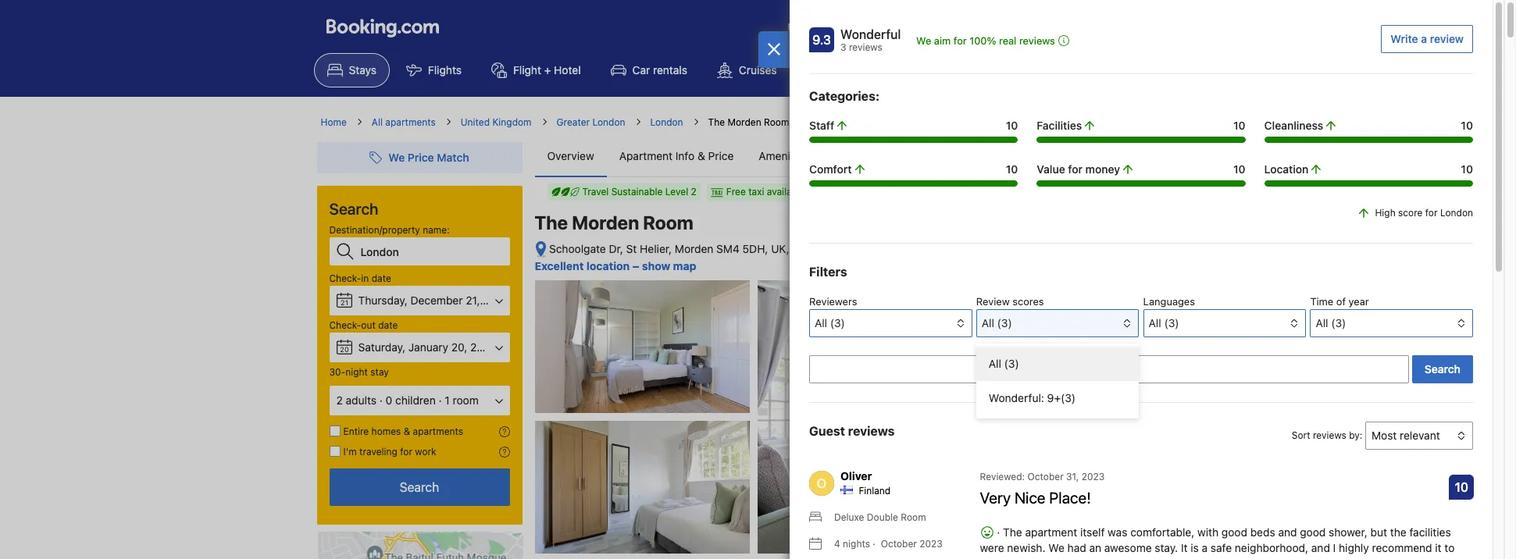 Task type: describe. For each thing, give the bounding box(es) containing it.
2 adults · 0 children · 1 room
[[336, 394, 479, 407]]

· right nights
[[873, 538, 876, 550]]

kingdom inside schoolgate dr, st helier, morden sm4 5dh, uk, london, united kingdom – excellent location – show map
[[872, 242, 917, 255]]

flight + hotel
[[513, 63, 581, 77]]

united kingdom
[[461, 116, 532, 128]]

kingdom inside united kingdom link
[[493, 116, 532, 128]]

flight
[[513, 63, 541, 77]]

location 10 meter
[[1264, 180, 1473, 187]]

write a review
[[1391, 32, 1464, 45]]

for for i'm traveling for work
[[400, 446, 412, 458]]

filter reviews region
[[809, 262, 1473, 419]]

wonderful: 9+ (3)
[[989, 391, 1076, 405]]

attractions link
[[793, 53, 897, 87]]

cleanliness 10 meter
[[1264, 137, 1473, 143]]

entire homes & apartments
[[343, 426, 463, 437]]

register
[[1054, 21, 1097, 34]]

20,
[[451, 341, 467, 354]]

check-out date
[[329, 320, 398, 331]]

1
[[445, 394, 450, 407]]

all (3) for reviewers
[[815, 316, 845, 330]]

morden inside schoolgate dr, st helier, morden sm4 5dh, uk, london, united kingdom – excellent location – show map
[[675, 242, 714, 255]]

date for check-in date
[[372, 273, 391, 284]]

london left (uk)
[[851, 116, 884, 128]]

all up wonderful:
[[989, 357, 1001, 370]]

1 vertical spatial –
[[633, 259, 639, 272]]

greater london link
[[557, 116, 625, 130]]

excellent
[[535, 259, 584, 272]]

the morden room (apartment), london (uk) deals
[[708, 116, 934, 128]]

time of year
[[1310, 295, 1369, 308]]

· left '1'
[[439, 394, 442, 407]]

the for the apartment itself was comfortable, with good beds and good shower, but the facilities were newish. we had an awesome stay. it is a safe neighborhood, and i highly recommend it to anyone!
[[1003, 526, 1022, 539]]

we inside the apartment itself was comfortable, with good beds and good shower, but the facilities were newish. we had an awesome stay. it is a safe neighborhood, and i highly recommend it to anyone!
[[1049, 541, 1065, 555]]

available
[[767, 186, 805, 198]]

house rules link
[[821, 136, 906, 177]]

safe
[[1211, 541, 1232, 555]]

the morden room (apartment), london (uk) deals link
[[708, 116, 934, 128]]

comfort 10 meter
[[809, 180, 1018, 187]]

taxi
[[749, 186, 764, 198]]

0 horizontal spatial october
[[881, 538, 917, 550]]

saturday,
[[358, 341, 405, 354]]

10 for location
[[1461, 162, 1473, 176]]

london right score
[[1440, 207, 1473, 219]]

uk,
[[771, 242, 789, 255]]

all (3) button for time of year
[[1310, 309, 1473, 337]]

wonderful
[[841, 27, 901, 41]]

3
[[841, 41, 846, 53]]

0 vertical spatial –
[[920, 242, 926, 255]]

2 inside 2 adults · 0 children · 1 room "button"
[[336, 394, 343, 407]]

entire
[[343, 426, 369, 437]]

(3) down the all (3) link
[[1061, 391, 1076, 405]]

attractions
[[828, 63, 884, 77]]

1 horizontal spatial october
[[1028, 471, 1064, 483]]

homes
[[372, 426, 401, 437]]

night
[[345, 366, 368, 378]]

all for reviewers
[[815, 316, 827, 330]]

for for high score for london
[[1426, 207, 1438, 219]]

0 vertical spatial united
[[461, 116, 490, 128]]

but
[[1371, 526, 1387, 539]]

reviewed:
[[980, 471, 1025, 483]]

21
[[341, 298, 348, 307]]

(apartment),
[[792, 116, 849, 128]]

guest
[[809, 424, 845, 438]]

car rentals
[[632, 63, 687, 77]]

by:
[[1349, 430, 1363, 441]]

& for price
[[698, 149, 705, 162]]

9.3
[[813, 33, 831, 47]]

21,
[[466, 294, 480, 307]]

apartment
[[1025, 526, 1077, 539]]

scored 9.3 element
[[809, 27, 834, 52]]

level
[[665, 186, 688, 198]]

was
[[1108, 526, 1128, 539]]

wonderful:
[[989, 391, 1044, 405]]

comfortable,
[[1131, 526, 1195, 539]]

· up were
[[994, 526, 1003, 539]]

finland
[[859, 485, 891, 497]]

schoolgate dr, st helier, morden sm4 5dh, uk, london, united kingdom – excellent location – show map
[[535, 242, 926, 272]]

all (3) button for languages
[[1143, 309, 1306, 337]]

all (3) for languages
[[1149, 316, 1179, 330]]

sm4
[[716, 242, 740, 255]]

scored 10 element
[[1449, 475, 1474, 500]]

all for time of year
[[1316, 316, 1328, 330]]

a inside the apartment itself was comfortable, with good beds and good shower, but the facilities were newish. we had an awesome stay. it is a safe neighborhood, and i highly recommend it to anyone!
[[1202, 541, 1208, 555]]

thursday, december 21, 2023
[[358, 294, 509, 307]]

flights
[[428, 63, 462, 77]]

a inside button
[[1421, 32, 1427, 45]]

cruises
[[739, 63, 777, 77]]

all (3) button for review scores
[[976, 309, 1139, 337]]

info
[[676, 149, 695, 162]]

deals
[[910, 116, 934, 128]]

adults
[[346, 394, 377, 407]]

beds
[[1250, 526, 1275, 539]]

for right value
[[1068, 162, 1083, 176]]

overview
[[547, 149, 594, 162]]

is
[[1191, 541, 1199, 555]]

register link
[[1045, 14, 1107, 42]]

name:
[[423, 224, 450, 236]]

4
[[834, 538, 840, 550]]

reviewers
[[809, 295, 857, 308]]

list
[[926, 21, 947, 35]]

location
[[587, 259, 630, 272]]

stays
[[349, 63, 376, 77]]

greater london
[[557, 116, 625, 128]]

free
[[726, 186, 746, 198]]

we aim for 100% real reviews
[[916, 34, 1055, 47]]

the morden room
[[535, 212, 694, 234]]

st
[[626, 242, 637, 255]]

all (3) for time of year
[[1316, 316, 1346, 330]]

money
[[1086, 162, 1120, 176]]

5dh,
[[743, 242, 768, 255]]

2023 for reviewed: october 31, 2023
[[1082, 471, 1105, 483]]

home
[[321, 116, 347, 128]]

check- for in
[[329, 273, 361, 284]]

stays link
[[314, 53, 390, 87]]

value
[[1037, 162, 1065, 176]]

united inside schoolgate dr, st helier, morden sm4 5dh, uk, london, united kingdom – excellent location – show map
[[836, 242, 869, 255]]

it
[[1435, 541, 1442, 555]]

languages
[[1143, 295, 1195, 308]]

0 vertical spatial 2
[[691, 186, 697, 198]]

i
[[1333, 541, 1336, 555]]

search button inside section
[[329, 469, 510, 506]]

2023 for thursday, december 21, 2023
[[483, 294, 509, 307]]

show
[[642, 259, 670, 272]]

london,
[[792, 242, 833, 255]]



Task type: vqa. For each thing, say whether or not it's contained in the screenshot.
The in the The apartment itself was comfortable, with good beds and good shower, but the facilities were newish. We had an awesome stay. It is a safe neighborhood, and I highly recommend it to anyone!
yes



Task type: locate. For each thing, give the bounding box(es) containing it.
1 all (3) button from the left
[[1143, 309, 1306, 337]]

10
[[1006, 119, 1018, 132], [1234, 119, 1246, 132], [1461, 119, 1473, 132], [1006, 162, 1018, 176], [1234, 162, 1246, 176], [1461, 162, 1473, 176], [1455, 480, 1469, 494]]

december
[[411, 294, 463, 307]]

room for the morden room
[[643, 212, 694, 234]]

your
[[950, 21, 976, 35]]

stay.
[[1155, 541, 1178, 555]]

0 horizontal spatial all (3) button
[[1143, 309, 1306, 337]]

very
[[980, 489, 1011, 507]]

all down review
[[982, 316, 994, 330]]

1 vertical spatial morden
[[572, 212, 639, 234]]

taxis
[[973, 63, 997, 77]]

1 horizontal spatial –
[[920, 242, 926, 255]]

good left shower,
[[1300, 526, 1326, 539]]

the inside the apartment itself was comfortable, with good beds and good shower, but the facilities were newish. we had an awesome stay. it is a safe neighborhood, and i highly recommend it to anyone!
[[1003, 526, 1022, 539]]

it
[[1181, 541, 1188, 555]]

apartments up work
[[413, 426, 463, 437]]

0 horizontal spatial search
[[329, 200, 378, 218]]

i'm
[[343, 446, 357, 458]]

all for review scores
[[982, 316, 994, 330]]

highly
[[1339, 541, 1369, 555]]

united up filters
[[836, 242, 869, 255]]

house rules
[[834, 149, 894, 162]]

all (3) button down reviewers
[[809, 309, 972, 337]]

1 all (3) button from the left
[[809, 309, 972, 337]]

categories:
[[809, 89, 880, 103]]

(3) down reviewers
[[830, 316, 845, 330]]

2 vertical spatial search
[[400, 480, 439, 494]]

1 horizontal spatial good
[[1300, 526, 1326, 539]]

click to open map view image
[[535, 240, 546, 258]]

0 horizontal spatial a
[[1202, 541, 1208, 555]]

schoolgate
[[549, 242, 606, 255]]

room for the morden room (apartment), london (uk) deals
[[764, 116, 789, 128]]

car rentals link
[[597, 53, 701, 87]]

flight + hotel link
[[478, 53, 594, 87]]

1 horizontal spatial all (3) button
[[976, 309, 1139, 337]]

1 vertical spatial apartments
[[413, 426, 463, 437]]

1 horizontal spatial a
[[1421, 32, 1427, 45]]

1 horizontal spatial all (3) button
[[1310, 309, 1473, 337]]

anyone!
[[980, 557, 1020, 559]]

the
[[1390, 526, 1407, 539]]

united kingdom link
[[461, 116, 532, 130]]

morden up dr,
[[572, 212, 639, 234]]

1 vertical spatial the
[[535, 212, 568, 234]]

1 vertical spatial room
[[643, 212, 694, 234]]

reviews inside button
[[1019, 34, 1055, 47]]

0 vertical spatial search
[[329, 200, 378, 218]]

1 horizontal spatial we
[[1049, 541, 1065, 555]]

to
[[1445, 541, 1455, 555]]

and left the i
[[1312, 541, 1330, 555]]

1 vertical spatial october
[[881, 538, 917, 550]]

0 vertical spatial room
[[764, 116, 789, 128]]

0 vertical spatial and
[[1278, 526, 1297, 539]]

1 vertical spatial and
[[1312, 541, 1330, 555]]

0 vertical spatial kingdom
[[493, 116, 532, 128]]

1 horizontal spatial room
[[764, 116, 789, 128]]

destination/property
[[329, 224, 420, 236]]

1 good from the left
[[1222, 526, 1248, 539]]

all right home
[[372, 116, 383, 128]]

1 check- from the top
[[329, 273, 361, 284]]

saturday, january 20, 2024
[[358, 341, 497, 354]]

rated wonderful element
[[841, 25, 901, 44]]

2 vertical spatial morden
[[675, 242, 714, 255]]

(3) down "time of year"
[[1331, 316, 1346, 330]]

1 vertical spatial search button
[[329, 469, 510, 506]]

work
[[415, 446, 436, 458]]

1 horizontal spatial search
[[400, 480, 439, 494]]

all
[[372, 116, 383, 128], [815, 316, 827, 330], [982, 316, 994, 330], [1149, 316, 1161, 330], [1316, 316, 1328, 330], [989, 357, 1001, 370]]

destination/property name:
[[329, 224, 450, 236]]

year
[[1349, 295, 1369, 308]]

good up safe
[[1222, 526, 1248, 539]]

a right write
[[1421, 32, 1427, 45]]

location
[[1264, 162, 1309, 176]]

real
[[999, 34, 1017, 47]]

2 vertical spatial the
[[1003, 526, 1022, 539]]

the up price
[[708, 116, 725, 128]]

0 vertical spatial we
[[916, 34, 931, 47]]

all (3) down "time of year"
[[1316, 316, 1346, 330]]

all (3) down reviewers
[[815, 316, 845, 330]]

facilities 10 meter
[[1037, 137, 1246, 143]]

2 left adults
[[336, 394, 343, 407]]

we inside button
[[916, 34, 931, 47]]

for for we aim for 100% real reviews
[[954, 34, 967, 47]]

check- down 21
[[329, 320, 361, 331]]

morden up map
[[675, 242, 714, 255]]

united down "flights"
[[461, 116, 490, 128]]

an
[[1089, 541, 1102, 555]]

reviews left by:
[[1313, 430, 1347, 441]]

2023 left were
[[920, 538, 943, 550]]

– down st
[[633, 259, 639, 272]]

and
[[1278, 526, 1297, 539], [1312, 541, 1330, 555]]

1 horizontal spatial kingdom
[[872, 242, 917, 255]]

for left work
[[400, 446, 412, 458]]

0 horizontal spatial 2023
[[483, 294, 509, 307]]

2 all (3) button from the left
[[976, 309, 1139, 337]]

very nice place!
[[980, 489, 1091, 507]]

0 horizontal spatial the
[[535, 212, 568, 234]]

2 adults · 0 children · 1 room button
[[329, 386, 510, 416]]

morden up price
[[728, 116, 761, 128]]

all (3) button for reviewers
[[809, 309, 972, 337]]

all apartments
[[372, 116, 436, 128]]

map
[[673, 259, 696, 272]]

airport
[[935, 63, 970, 77]]

apartments inside search section
[[413, 426, 463, 437]]

1 vertical spatial kingdom
[[872, 242, 917, 255]]

(3) for time of year
[[1331, 316, 1346, 330]]

2 horizontal spatial search
[[1425, 362, 1461, 376]]

morden for the morden room (apartment), london (uk) deals
[[728, 116, 761, 128]]

2 vertical spatial 2023
[[920, 538, 943, 550]]

for right aim
[[954, 34, 967, 47]]

morden for the morden room
[[572, 212, 639, 234]]

booking.com image
[[326, 19, 439, 37]]

value for money 10 meter
[[1037, 180, 1246, 187]]

0 vertical spatial a
[[1421, 32, 1427, 45]]

the apartment itself was comfortable, with good beds and good shower, but the facilities were newish. we had an awesome stay. it is a safe neighborhood, and i highly recommend it to anyone!
[[980, 526, 1455, 559]]

check-
[[329, 273, 361, 284], [329, 320, 361, 331]]

check- up 21
[[329, 273, 361, 284]]

london inside 'link'
[[592, 116, 625, 128]]

0 horizontal spatial kingdom
[[493, 116, 532, 128]]

1 vertical spatial a
[[1202, 541, 1208, 555]]

room up helier,
[[643, 212, 694, 234]]

(3) down review scores
[[997, 316, 1012, 330]]

stay
[[371, 366, 389, 378]]

2023 inside search section
[[483, 294, 509, 307]]

1 horizontal spatial the
[[708, 116, 725, 128]]

staff
[[809, 119, 835, 132]]

staff 10 meter
[[809, 137, 1018, 143]]

& for apartments
[[404, 426, 410, 437]]

1 vertical spatial 2023
[[1082, 471, 1105, 483]]

write a review button
[[1381, 25, 1473, 53]]

30-night stay
[[329, 366, 389, 378]]

0 horizontal spatial we
[[916, 34, 931, 47]]

2 check- from the top
[[329, 320, 361, 331]]

10 for value for money
[[1234, 162, 1246, 176]]

morden
[[728, 116, 761, 128], [572, 212, 639, 234], [675, 242, 714, 255]]

None text field
[[809, 355, 1409, 384]]

kingdom down 'flight'
[[493, 116, 532, 128]]

2 right level
[[691, 186, 697, 198]]

1 vertical spatial 2
[[336, 394, 343, 407]]

0 vertical spatial october
[[1028, 471, 1064, 483]]

1 vertical spatial date
[[378, 320, 398, 331]]

0 vertical spatial date
[[372, 273, 391, 284]]

all down languages
[[1149, 316, 1161, 330]]

for inside search section
[[400, 446, 412, 458]]

0 vertical spatial morden
[[728, 116, 761, 128]]

2023
[[483, 294, 509, 307], [1082, 471, 1105, 483], [920, 538, 943, 550]]

date right in
[[372, 273, 391, 284]]

2
[[691, 186, 697, 198], [336, 394, 343, 407]]

greater
[[557, 116, 590, 128]]

& right homes
[[404, 426, 410, 437]]

1 horizontal spatial and
[[1312, 541, 1330, 555]]

london up apartment info & price at the top left
[[650, 116, 683, 128]]

1 vertical spatial search
[[1425, 362, 1461, 376]]

1 horizontal spatial 2
[[691, 186, 697, 198]]

london link
[[650, 116, 683, 130]]

0 horizontal spatial united
[[461, 116, 490, 128]]

2024
[[470, 341, 497, 354]]

&
[[698, 149, 705, 162], [404, 426, 410, 437]]

1 vertical spatial we
[[1049, 541, 1065, 555]]

apartment
[[619, 149, 673, 162]]

search button
[[1412, 355, 1473, 384], [329, 469, 510, 506]]

facilities
[[1037, 119, 1082, 132]]

sustainable
[[611, 186, 663, 198]]

(3) for reviewers
[[830, 316, 845, 330]]

2 horizontal spatial morden
[[728, 116, 761, 128]]

the for the morden room (apartment), london (uk) deals
[[708, 116, 725, 128]]

10 for cleanliness
[[1461, 119, 1473, 132]]

cleanliness
[[1264, 119, 1324, 132]]

1 horizontal spatial united
[[836, 242, 869, 255]]

1 vertical spatial &
[[404, 426, 410, 437]]

0 horizontal spatial good
[[1222, 526, 1248, 539]]

0 vertical spatial apartments
[[385, 116, 436, 128]]

all (3) button down scores
[[976, 309, 1139, 337]]

(3) for languages
[[1164, 316, 1179, 330]]

a right is
[[1202, 541, 1208, 555]]

kingdom down comfort 10 meter
[[872, 242, 917, 255]]

close image
[[767, 43, 781, 55]]

the up newish.
[[1003, 526, 1022, 539]]

and up neighborhood,
[[1278, 526, 1297, 539]]

i'm traveling for work
[[343, 446, 436, 458]]

review
[[1430, 32, 1464, 45]]

apartments down flights link
[[385, 116, 436, 128]]

the up click to open map view icon
[[535, 212, 568, 234]]

flights link
[[393, 53, 475, 87]]

date right out
[[378, 320, 398, 331]]

all down reviewers
[[815, 316, 827, 330]]

& right info
[[698, 149, 705, 162]]

1 horizontal spatial 2023
[[920, 538, 943, 550]]

0 horizontal spatial search button
[[329, 469, 510, 506]]

october right nights
[[881, 538, 917, 550]]

we down apartment
[[1049, 541, 1065, 555]]

0 vertical spatial &
[[698, 149, 705, 162]]

hotel
[[554, 63, 581, 77]]

travel sustainable level 2
[[582, 186, 697, 198]]

– down comfort 10 meter
[[920, 242, 926, 255]]

room up amenities
[[764, 116, 789, 128]]

review
[[976, 295, 1010, 308]]

all down time
[[1316, 316, 1328, 330]]

the for the morden room
[[535, 212, 568, 234]]

search section
[[311, 130, 528, 559]]

sort
[[1292, 430, 1311, 441]]

for right score
[[1426, 207, 1438, 219]]

london right greater
[[592, 116, 625, 128]]

31,
[[1066, 471, 1079, 483]]

0 horizontal spatial &
[[404, 426, 410, 437]]

0 horizontal spatial and
[[1278, 526, 1297, 539]]

rentals
[[653, 63, 687, 77]]

2 good from the left
[[1300, 526, 1326, 539]]

review categories element
[[809, 87, 880, 105]]

amenities link
[[746, 136, 821, 177]]

0 vertical spatial search button
[[1412, 355, 1473, 384]]

reviews right guest
[[848, 424, 895, 438]]

2 horizontal spatial 2023
[[1082, 471, 1105, 483]]

0 horizontal spatial –
[[633, 259, 639, 272]]

we
[[916, 34, 931, 47], [1049, 541, 1065, 555]]

check- for out
[[329, 320, 361, 331]]

all (3) for review scores
[[982, 316, 1012, 330]]

(3) for review scores
[[997, 316, 1012, 330]]

2023 right 21,
[[483, 294, 509, 307]]

0 horizontal spatial 2
[[336, 394, 343, 407]]

2023 right the 31,
[[1082, 471, 1105, 483]]

0
[[386, 394, 392, 407]]

10 for staff
[[1006, 119, 1018, 132]]

all (3) down review
[[982, 316, 1012, 330]]

list your property
[[926, 21, 1029, 35]]

all (3) down languages
[[1149, 316, 1179, 330]]

helier,
[[640, 242, 672, 255]]

1 horizontal spatial &
[[698, 149, 705, 162]]

0 horizontal spatial all (3) button
[[809, 309, 972, 337]]

& inside search section
[[404, 426, 410, 437]]

1 horizontal spatial search button
[[1412, 355, 1473, 384]]

nights
[[843, 538, 870, 550]]

1 horizontal spatial morden
[[675, 242, 714, 255]]

(3) up wonderful:
[[1004, 357, 1019, 370]]

10 for facilities
[[1234, 119, 1246, 132]]

reviews right 3
[[849, 41, 883, 53]]

we left aim
[[916, 34, 931, 47]]

0 vertical spatial 2023
[[483, 294, 509, 307]]

all (3) button down languages
[[1143, 309, 1306, 337]]

0 horizontal spatial room
[[643, 212, 694, 234]]

check-in date
[[329, 273, 391, 284]]

2 all (3) button from the left
[[1310, 309, 1473, 337]]

sort reviews by:
[[1292, 430, 1363, 441]]

all for languages
[[1149, 316, 1161, 330]]

(3) down languages
[[1164, 316, 1179, 330]]

0 vertical spatial the
[[708, 116, 725, 128]]

2 horizontal spatial the
[[1003, 526, 1022, 539]]

reviews inside wonderful 3 reviews
[[849, 41, 883, 53]]

0 horizontal spatial morden
[[572, 212, 639, 234]]

1 vertical spatial check-
[[329, 320, 361, 331]]

date
[[372, 273, 391, 284], [378, 320, 398, 331]]

date for check-out date
[[378, 320, 398, 331]]

children
[[395, 394, 436, 407]]

oliver
[[841, 469, 872, 483]]

reviews
[[1019, 34, 1055, 47], [849, 41, 883, 53], [848, 424, 895, 438], [1313, 430, 1347, 441]]

10 for comfort
[[1006, 162, 1018, 176]]

all (3) button down year
[[1310, 309, 1473, 337]]

all (3) up wonderful:
[[989, 357, 1019, 370]]

0 vertical spatial check-
[[329, 273, 361, 284]]

1 vertical spatial united
[[836, 242, 869, 255]]

review scores
[[976, 295, 1044, 308]]

october up very nice place!
[[1028, 471, 1064, 483]]

for inside button
[[954, 34, 967, 47]]

value for money
[[1037, 162, 1120, 176]]

· left 0
[[379, 394, 383, 407]]

reviews right 'real'
[[1019, 34, 1055, 47]]



